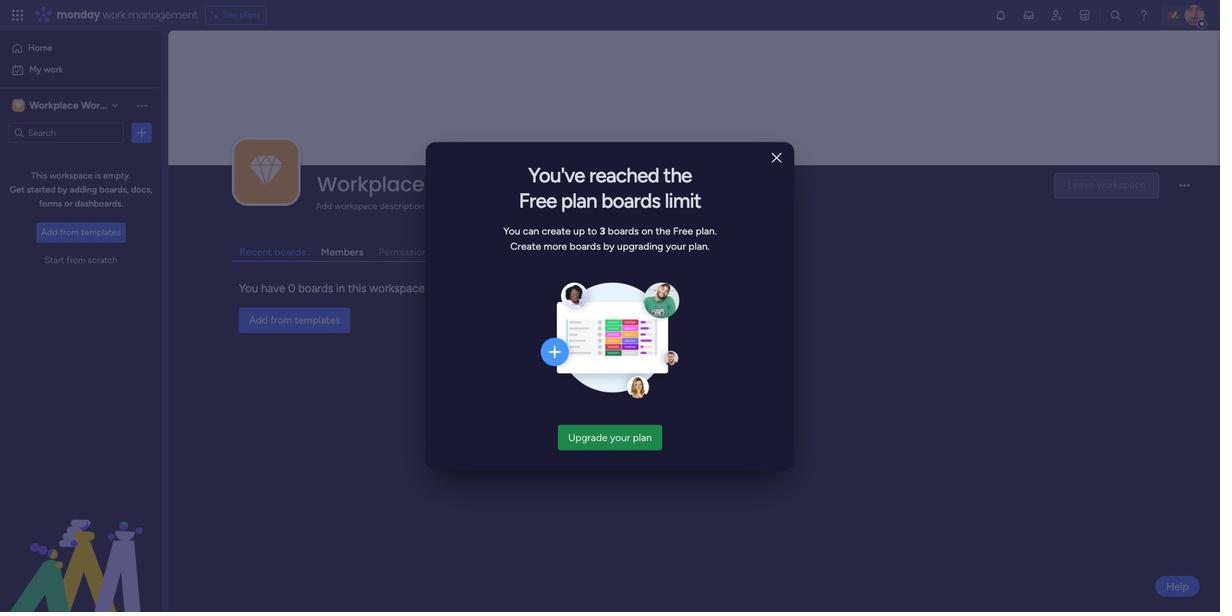 Task type: describe. For each thing, give the bounding box(es) containing it.
have
[[261, 281, 285, 295]]

select product image
[[11, 9, 24, 22]]

recent
[[240, 246, 272, 258]]

plan inside upgrade your plan "button"
[[633, 431, 652, 443]]

home option
[[8, 38, 154, 58]]

dashboards.
[[75, 198, 123, 209]]

workplace workspace button
[[9, 95, 133, 116]]

scratch
[[88, 255, 117, 265]]

from for the leftmost the add from templates button
[[60, 227, 79, 237]]

boards right recent at the left top of the page
[[275, 246, 306, 258]]

james peterson image
[[1185, 5, 1205, 25]]

your inside "button"
[[610, 431, 630, 443]]

permissions
[[379, 246, 433, 258]]

create
[[510, 240, 541, 252]]

Search in workspace field
[[27, 126, 106, 140]]

on
[[642, 224, 653, 236]]

start from scratch
[[45, 255, 117, 265]]

dapulse x slim image
[[772, 149, 782, 167]]

monday marketplace image
[[1079, 9, 1091, 22]]

you've reached the free plan boards limit
[[519, 163, 701, 212]]

help button
[[1156, 576, 1200, 597]]

help
[[1166, 580, 1189, 593]]

lottie animation element
[[0, 484, 162, 612]]

your inside the you can create up to 3 boards on the free plan. create more boards by upgrading your plan.
[[666, 240, 686, 252]]

forms
[[39, 198, 62, 209]]

upgrade your plan button
[[558, 425, 662, 450]]

the inside you've reached the free plan boards limit
[[663, 163, 692, 187]]

you for you have 0 boards in this workspace
[[239, 281, 258, 295]]

more
[[544, 240, 567, 252]]

1 horizontal spatial add from templates button
[[239, 308, 350, 333]]

can
[[523, 224, 539, 236]]

home link
[[8, 38, 154, 58]]

add workspace description
[[316, 201, 425, 212]]

reached
[[589, 163, 659, 187]]

in
[[336, 281, 345, 295]]

work for monday
[[103, 8, 126, 22]]

notifications image
[[995, 9, 1007, 22]]

my work link
[[8, 60, 154, 80]]

monday work management
[[57, 8, 197, 22]]

plans
[[240, 10, 261, 20]]

description
[[380, 201, 425, 212]]

recent boards
[[240, 246, 306, 258]]

my work option
[[8, 60, 154, 80]]

1 workspace image from the left
[[12, 99, 25, 113]]

by inside the you can create up to 3 boards on the free plan. create more boards by upgrading your plan.
[[604, 240, 615, 252]]

my
[[29, 64, 41, 75]]

to
[[588, 224, 597, 236]]

workspace inside 'button'
[[81, 99, 133, 111]]

1 horizontal spatial workspace
[[429, 170, 542, 198]]

docs,
[[131, 184, 153, 195]]

2 vertical spatial workspace
[[369, 281, 425, 295]]

or
[[64, 198, 73, 209]]

management
[[128, 8, 197, 22]]

1 vertical spatial add
[[41, 227, 58, 237]]

see plans button
[[205, 6, 266, 25]]

from for the right the add from templates button
[[270, 314, 292, 326]]

lottie animation image
[[0, 484, 162, 612]]

see plans
[[222, 10, 261, 20]]

my work
[[29, 64, 63, 75]]



Task type: vqa. For each thing, say whether or not it's contained in the screenshot.
And to the left
no



Task type: locate. For each thing, give the bounding box(es) containing it.
0
[[288, 281, 295, 295]]

adding
[[70, 184, 97, 195]]

this workspace is empty. get started by adding boards, docs, forms or dashboards.
[[10, 170, 153, 209]]

0 vertical spatial add
[[316, 201, 332, 212]]

1 vertical spatial workspace
[[429, 170, 542, 198]]

0 horizontal spatial workspace
[[81, 99, 133, 111]]

the inside the you can create up to 3 boards on the free plan. create more boards by upgrading your plan.
[[656, 224, 671, 236]]

1 vertical spatial work
[[44, 64, 63, 75]]

0 horizontal spatial add from templates button
[[36, 222, 126, 242]]

empty.
[[103, 170, 131, 181]]

0 horizontal spatial work
[[44, 64, 63, 75]]

create
[[542, 224, 571, 236]]

you can create up to 3 boards on the free plan. create more boards by upgrading your plan.
[[503, 224, 717, 252]]

templates down the you have 0 boards in this workspace
[[295, 314, 340, 326]]

1 vertical spatial free
[[673, 224, 693, 236]]

you left can
[[503, 224, 520, 236]]

your
[[666, 240, 686, 252], [610, 431, 630, 443]]

workspace inside the this workspace is empty. get started by adding boards, docs, forms or dashboards.
[[50, 170, 93, 181]]

limit
[[665, 188, 701, 212]]

you have 0 boards in this workspace
[[239, 281, 425, 295]]

update feed image
[[1023, 9, 1035, 22]]

the right on
[[656, 224, 671, 236]]

workplace workspace
[[29, 99, 133, 111], [317, 170, 542, 198]]

from right start
[[67, 255, 86, 265]]

start
[[45, 255, 64, 265]]

workspace up adding at the left
[[50, 170, 93, 181]]

1 horizontal spatial free
[[673, 224, 693, 236]]

1 vertical spatial the
[[656, 224, 671, 236]]

plan up up
[[561, 188, 597, 212]]

workspace for this
[[50, 170, 93, 181]]

0 vertical spatial workplace workspace
[[29, 99, 133, 111]]

add up start
[[41, 227, 58, 237]]

workplace
[[29, 99, 79, 111], [317, 170, 424, 198]]

by
[[58, 184, 68, 195], [604, 240, 615, 252]]

workplace up the search in workspace 'field'
[[29, 99, 79, 111]]

add from templates button up start from scratch
[[36, 222, 126, 242]]

1 vertical spatial by
[[604, 240, 615, 252]]

workplace inside workspace selection element
[[29, 99, 79, 111]]

1 horizontal spatial workplace workspace
[[317, 170, 542, 198]]

workspace for add
[[334, 201, 377, 212]]

2 workspace image from the left
[[14, 99, 23, 113]]

workplace up add workspace description
[[317, 170, 424, 198]]

1 horizontal spatial you
[[503, 224, 520, 236]]

this
[[31, 170, 47, 181]]

add
[[316, 201, 332, 212], [41, 227, 58, 237], [249, 314, 268, 326]]

0 horizontal spatial workplace workspace
[[29, 99, 133, 111]]

1 vertical spatial you
[[239, 281, 258, 295]]

free
[[519, 188, 557, 212], [673, 224, 693, 236]]

upgrade
[[568, 431, 608, 443]]

boards down reached
[[602, 188, 661, 212]]

boards inside you've reached the free plan boards limit
[[602, 188, 661, 212]]

0 horizontal spatial plan
[[561, 188, 597, 212]]

0 vertical spatial your
[[666, 240, 686, 252]]

0 horizontal spatial you
[[239, 281, 258, 295]]

0 horizontal spatial workplace
[[29, 99, 79, 111]]

work right my
[[44, 64, 63, 75]]

add from templates
[[41, 227, 121, 237], [249, 314, 340, 326]]

by up or
[[58, 184, 68, 195]]

1 horizontal spatial templates
[[295, 314, 340, 326]]

boards
[[602, 188, 661, 212], [608, 224, 639, 236], [570, 240, 601, 252], [275, 246, 306, 258], [298, 281, 333, 295]]

0 horizontal spatial add
[[41, 227, 58, 237]]

upgrading
[[617, 240, 663, 252]]

0 vertical spatial workspace
[[81, 99, 133, 111]]

boards right 3
[[608, 224, 639, 236]]

members
[[321, 246, 364, 258]]

workspace down permissions
[[369, 281, 425, 295]]

1 vertical spatial your
[[610, 431, 630, 443]]

1 vertical spatial workspace
[[334, 201, 377, 212]]

you for you can create up to 3 boards on the free plan. create more boards by upgrading your plan.
[[503, 224, 520, 236]]

from for start from scratch button
[[67, 255, 86, 265]]

boards,
[[99, 184, 129, 195]]

free inside you've reached the free plan boards limit
[[519, 188, 557, 212]]

work inside my work option
[[44, 64, 63, 75]]

templates
[[81, 227, 121, 237], [295, 314, 340, 326]]

workplace workspace up the search in workspace 'field'
[[29, 99, 133, 111]]

0 vertical spatial by
[[58, 184, 68, 195]]

workspace left description
[[334, 201, 377, 212]]

you
[[503, 224, 520, 236], [239, 281, 258, 295]]

0 horizontal spatial templates
[[81, 227, 121, 237]]

this
[[348, 281, 367, 295]]

0 vertical spatial add from templates
[[41, 227, 121, 237]]

1 horizontal spatial by
[[604, 240, 615, 252]]

from down "have"
[[270, 314, 292, 326]]

you inside the you can create up to 3 boards on the free plan. create more boards by upgrading your plan.
[[503, 224, 520, 236]]

0 vertical spatial plan
[[561, 188, 597, 212]]

search everything image
[[1110, 9, 1123, 22]]

plan
[[561, 188, 597, 212], [633, 431, 652, 443]]

from
[[60, 227, 79, 237], [67, 255, 86, 265], [270, 314, 292, 326]]

0 horizontal spatial by
[[58, 184, 68, 195]]

started
[[27, 184, 55, 195]]

free down limit
[[673, 224, 693, 236]]

the
[[663, 163, 692, 187], [656, 224, 671, 236]]

see
[[222, 10, 237, 20]]

1 vertical spatial workplace workspace
[[317, 170, 542, 198]]

0 vertical spatial free
[[519, 188, 557, 212]]

free inside the you can create up to 3 boards on the free plan. create more boards by upgrading your plan.
[[673, 224, 693, 236]]

add from templates button
[[36, 222, 126, 242], [239, 308, 350, 333]]

0 vertical spatial you
[[503, 224, 520, 236]]

help image
[[1138, 9, 1150, 22]]

1 vertical spatial plan.
[[689, 240, 710, 252]]

add from templates down 0
[[249, 314, 340, 326]]

1 horizontal spatial add
[[249, 314, 268, 326]]

get
[[10, 184, 25, 195]]

0 vertical spatial templates
[[81, 227, 121, 237]]

1 vertical spatial workplace
[[317, 170, 424, 198]]

0 vertical spatial from
[[60, 227, 79, 237]]

by down 3
[[604, 240, 615, 252]]

the up limit
[[663, 163, 692, 187]]

2 vertical spatial from
[[270, 314, 292, 326]]

0 vertical spatial work
[[103, 8, 126, 22]]

add from templates up start from scratch
[[41, 227, 121, 237]]

2 vertical spatial add
[[249, 314, 268, 326]]

1 vertical spatial add from templates button
[[239, 308, 350, 333]]

1 vertical spatial plan
[[633, 431, 652, 443]]

boards down up
[[570, 240, 601, 252]]

1 horizontal spatial workplace
[[317, 170, 424, 198]]

add up members
[[316, 201, 332, 212]]

0 horizontal spatial free
[[519, 188, 557, 212]]

workspace image
[[12, 99, 25, 113], [14, 99, 23, 113]]

is
[[95, 170, 101, 181]]

0 vertical spatial workplace
[[29, 99, 79, 111]]

upgrade your plan
[[568, 431, 652, 443]]

workspace
[[50, 170, 93, 181], [334, 201, 377, 212], [369, 281, 425, 295]]

by inside the this workspace is empty. get started by adding boards, docs, forms or dashboards.
[[58, 184, 68, 195]]

boards right 0
[[298, 281, 333, 295]]

start from scratch button
[[36, 250, 126, 270]]

1 vertical spatial templates
[[295, 314, 340, 326]]

you've
[[528, 163, 585, 187]]

3
[[600, 224, 605, 236]]

work
[[103, 8, 126, 22], [44, 64, 63, 75]]

1 vertical spatial from
[[67, 255, 86, 265]]

templates up scratch
[[81, 227, 121, 237]]

workplace workspace up description
[[317, 170, 542, 198]]

0 vertical spatial the
[[663, 163, 692, 187]]

0 horizontal spatial your
[[610, 431, 630, 443]]

from down or
[[60, 227, 79, 237]]

1 horizontal spatial your
[[666, 240, 686, 252]]

1 horizontal spatial work
[[103, 8, 126, 22]]

plan right upgrade
[[633, 431, 652, 443]]

0 vertical spatial add from templates button
[[36, 222, 126, 242]]

add from templates button down 0
[[239, 308, 350, 333]]

0 vertical spatial plan.
[[696, 224, 717, 236]]

1 horizontal spatial add from templates
[[249, 314, 340, 326]]

up
[[573, 224, 585, 236]]

free up can
[[519, 188, 557, 212]]

add down "have"
[[249, 314, 268, 326]]

invite members image
[[1051, 9, 1063, 22]]

your right upgrade
[[610, 431, 630, 443]]

plan.
[[696, 224, 717, 236], [689, 240, 710, 252]]

workspace
[[81, 99, 133, 111], [429, 170, 542, 198]]

work right 'monday'
[[103, 8, 126, 22]]

home
[[28, 43, 52, 53]]

0 vertical spatial workspace
[[50, 170, 93, 181]]

1 horizontal spatial plan
[[633, 431, 652, 443]]

0 horizontal spatial add from templates
[[41, 227, 121, 237]]

monday
[[57, 8, 100, 22]]

your right upgrading
[[666, 240, 686, 252]]

Workplace Workspace field
[[314, 170, 1044, 198]]

workspace selection element
[[12, 98, 133, 113]]

2 horizontal spatial add
[[316, 201, 332, 212]]

you left "have"
[[239, 281, 258, 295]]

workplace workspace inside workspace selection element
[[29, 99, 133, 111]]

work for my
[[44, 64, 63, 75]]

1 vertical spatial add from templates
[[249, 314, 340, 326]]

plan inside you've reached the free plan boards limit
[[561, 188, 597, 212]]



